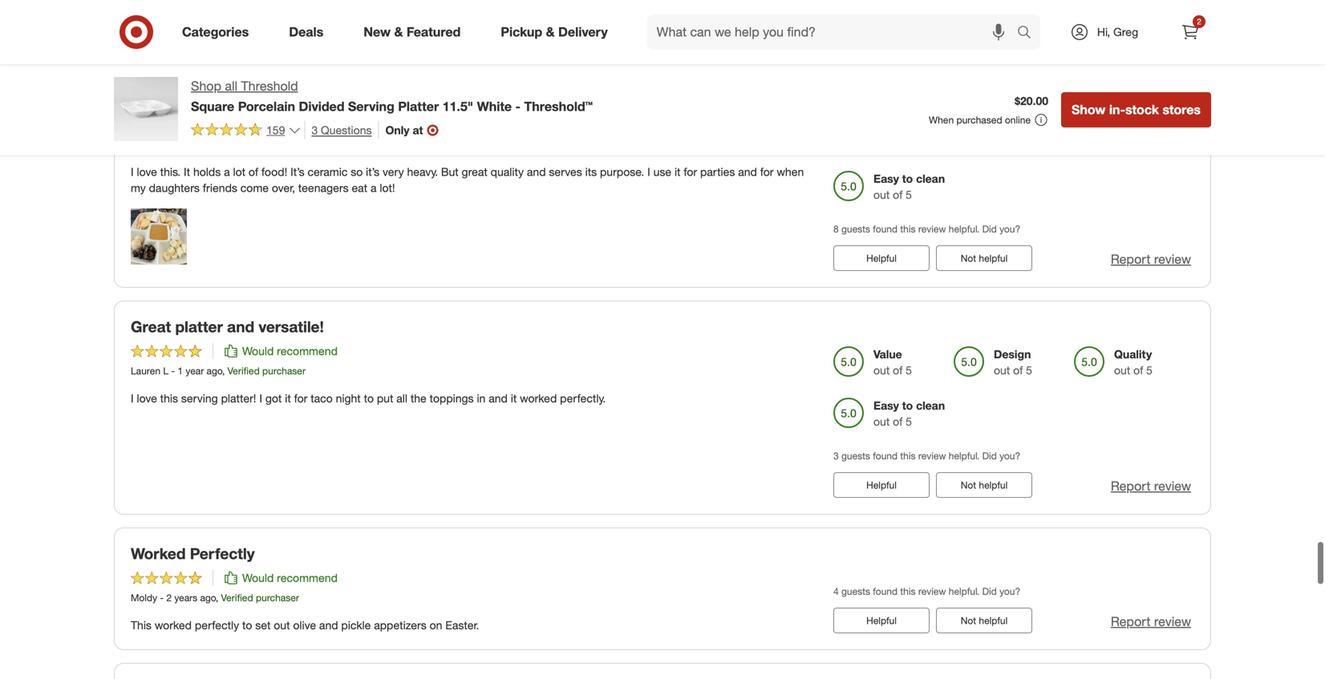 Task type: locate. For each thing, give the bounding box(es) containing it.
2 left years
[[166, 592, 172, 604]]

2 not from the top
[[961, 253, 977, 265]]

1 easy to clean out of 5 from the top
[[874, 172, 946, 202]]

t.
[[359, 29, 365, 43]]

& right new
[[394, 24, 403, 40]]

1 found from the top
[[873, 223, 898, 235]]

$20.00
[[1015, 94, 1049, 108]]

3 not helpful from the top
[[961, 480, 1008, 492]]

1 you? from the top
[[1000, 223, 1021, 235]]

4 not helpful button from the top
[[937, 608, 1033, 634]]

parties inside the i love this. it holds a lot of food! it's ceramic so it's very heavy. but great quality and serves its purpose. i use it for parties and for when my daughters friends come over, teenagers eat a lot!
[[701, 165, 735, 179]]

0 vertical spatial a
[[180, 29, 186, 43]]

out inside value out of 5
[[874, 364, 890, 378]]

2 report from the top
[[1112, 252, 1151, 267]]

0 horizontal spatial ,
[[216, 592, 218, 604]]

1 vertical spatial clean
[[917, 399, 946, 413]]

to
[[241, 29, 251, 43], [903, 172, 914, 186], [364, 392, 374, 406], [903, 399, 914, 413], [242, 619, 252, 633]]

0 horizontal spatial 3
[[312, 123, 318, 137]]

love down lauren
[[137, 392, 157, 406]]

2 vertical spatial ago
[[200, 592, 216, 604]]

1 vertical spatial would
[[242, 344, 274, 358]]

0 vertical spatial ,
[[222, 365, 225, 377]]

2 not helpful button from the top
[[937, 246, 1033, 271]]

1
[[202, 138, 207, 150], [178, 365, 183, 377]]

quality out of 5
[[1115, 348, 1153, 378]]

gif
[[343, 29, 356, 43]]

1 horizontal spatial all
[[397, 392, 408, 406]]

1 vertical spatial did
[[983, 450, 997, 462]]

not down 3 guests found this review helpful. did you?
[[961, 480, 977, 492]]

1 not from the top
[[961, 26, 977, 38]]

1 vertical spatial love
[[137, 392, 157, 406]]

2 love from the top
[[137, 392, 157, 406]]

categories link
[[169, 14, 269, 50]]

purchaser up the got
[[262, 365, 306, 377]]

not down 8 guests found this review helpful. did you?
[[961, 253, 977, 265]]

helpful button for great for parties and teenagers
[[834, 246, 930, 271]]

1 horizontal spatial design
[[1115, 120, 1152, 135]]

ago up lot
[[231, 138, 247, 150]]

3 report review button from the top
[[1112, 478, 1192, 496]]

all
[[225, 78, 238, 94], [397, 392, 408, 406]]

0 vertical spatial love
[[137, 165, 157, 179]]

2 vertical spatial guests
[[842, 586, 871, 598]]

1 not helpful button from the top
[[937, 19, 1033, 44]]

so
[[351, 165, 363, 179]]

1 did from the top
[[983, 223, 997, 235]]

2 found from the top
[[873, 450, 898, 462]]

coloradomom
[[131, 138, 192, 150]]

recommend down versatile!
[[277, 344, 338, 358]]

0 vertical spatial did
[[983, 223, 997, 235]]

5 inside quality out of 5
[[1147, 364, 1153, 378]]

1 vertical spatial worked
[[155, 619, 192, 633]]

2 vertical spatial would recommend
[[242, 571, 338, 585]]

0 vertical spatial helpful
[[867, 253, 897, 265]]

1 horizontal spatial 2
[[1198, 16, 1202, 26]]

and
[[255, 91, 282, 109], [527, 165, 546, 179], [739, 165, 758, 179], [227, 318, 254, 336], [489, 392, 508, 406], [319, 619, 338, 633]]

helpful left the search
[[979, 26, 1008, 38]]

0 vertical spatial recommend
[[277, 117, 338, 131]]

verified up platter!
[[228, 365, 260, 377]]

3 you? from the top
[[1000, 586, 1021, 598]]

recommend
[[277, 117, 338, 131], [277, 344, 338, 358], [277, 571, 338, 585]]

and left when
[[739, 165, 758, 179]]

0 vertical spatial worked
[[520, 392, 557, 406]]

and up 159
[[255, 91, 282, 109]]

3 report review from the top
[[1112, 479, 1192, 494]]

would recommend
[[242, 117, 338, 131], [242, 344, 338, 358], [242, 571, 338, 585]]

not helpful down "4 guests found this review helpful. did you?"
[[961, 615, 1008, 627]]

ago up serving
[[207, 365, 222, 377]]

1 easy from the top
[[874, 172, 900, 186]]

would recommend up olive
[[242, 571, 338, 585]]

0 vertical spatial value
[[994, 120, 1023, 135]]

helpful down "4 guests found this review helpful. did you?"
[[979, 615, 1008, 627]]

year up serving
[[186, 365, 204, 377]]

helpful for great for parties and teenagers
[[867, 253, 897, 265]]

4 report review from the top
[[1112, 614, 1192, 630]]

1 vertical spatial quality
[[1115, 348, 1153, 362]]

of inside value out of 5
[[893, 364, 903, 378]]

easy to clean out of 5 up 8 guests found this review helpful. did you?
[[874, 172, 946, 202]]

a left box.
[[180, 29, 186, 43]]

0 vertical spatial year
[[210, 138, 228, 150]]

easy down value out of 5
[[874, 399, 900, 413]]

0 vertical spatial great
[[131, 91, 171, 109]]

for up "coloradomom - 1 year ago"
[[175, 91, 195, 109]]

would recommend down porcelain
[[242, 117, 338, 131]]

helpful button
[[834, 246, 930, 271], [834, 473, 930, 498], [834, 608, 930, 634]]

found for great platter and versatile!
[[873, 450, 898, 462]]

report
[[1112, 25, 1151, 40], [1112, 252, 1151, 267], [1112, 479, 1151, 494], [1112, 614, 1151, 630]]

1 vertical spatial easy
[[874, 399, 900, 413]]

1 vertical spatial guests
[[842, 450, 871, 462]]

all left the
[[397, 392, 408, 406]]

not helpful down 3 guests found this review helpful. did you?
[[961, 480, 1008, 492]]

2 easy to clean out of 5 from the top
[[874, 399, 946, 429]]

not helpful button for 3 guests found this review helpful. did you?
[[937, 473, 1033, 498]]

helpful
[[867, 253, 897, 265], [867, 480, 897, 492], [867, 615, 897, 627]]

love up my
[[137, 165, 157, 179]]

threshold
[[241, 78, 298, 94]]

would recommend down versatile!
[[242, 344, 338, 358]]

clean up 3 guests found this review helpful. did you?
[[917, 399, 946, 413]]

1 vertical spatial value
[[874, 348, 903, 362]]

2 & from the left
[[546, 24, 555, 40]]

found
[[873, 223, 898, 235], [873, 450, 898, 462], [873, 586, 898, 598]]

great for parties and teenagers
[[131, 91, 359, 109]]

5 for quality out of 5
[[1147, 364, 1153, 378]]

great up coloradomom
[[131, 91, 171, 109]]

year
[[210, 138, 228, 150], [186, 365, 204, 377]]

0 vertical spatial ago
[[231, 138, 247, 150]]

it right the got
[[285, 392, 291, 406]]

recommend down divided
[[277, 117, 338, 131]]

3 helpful from the top
[[979, 480, 1008, 492]]

lot!
[[380, 181, 395, 195]]

2 vertical spatial helpful button
[[834, 608, 930, 634]]

in right wasn't
[[168, 29, 177, 43]]

would down porcelain
[[242, 117, 274, 131]]

0 vertical spatial easy
[[874, 172, 900, 186]]

4 report from the top
[[1112, 614, 1151, 630]]

not down "4 guests found this review helpful. did you?"
[[961, 615, 977, 627]]

for left when
[[761, 165, 774, 179]]

0 vertical spatial 2
[[1198, 16, 1202, 26]]

not for 4 guests found this review helpful. did you?
[[961, 615, 977, 627]]

found for great for parties and teenagers
[[873, 223, 898, 235]]

1 helpful from the top
[[979, 26, 1008, 38]]

wantedpr
[[176, 3, 217, 15]]

worked
[[131, 545, 186, 563]]

for left taco
[[294, 392, 308, 406]]

1 right l
[[178, 365, 183, 377]]

great for great for parties and teenagers
[[131, 91, 171, 109]]

0 vertical spatial quality
[[491, 165, 524, 179]]

appetizers
[[374, 619, 427, 633]]

0 vertical spatial all
[[225, 78, 238, 94]]

1 horizontal spatial parties
[[701, 165, 735, 179]]

1 horizontal spatial a
[[224, 165, 230, 179]]

review
[[1155, 25, 1192, 40], [919, 223, 947, 235], [1155, 252, 1192, 267], [919, 450, 947, 462], [1155, 479, 1192, 494], [919, 586, 947, 598], [1155, 614, 1192, 630]]

1 vertical spatial in
[[477, 392, 486, 406]]

recommend up this worked perfectly to set out olive and pickle appetizers on easter.
[[277, 571, 338, 585]]

new & featured link
[[350, 14, 481, 50]]

helpful down 8 guests found this review helpful. did you?
[[979, 253, 1008, 265]]

0 vertical spatial in
[[168, 29, 177, 43]]

0 vertical spatial design
[[1115, 120, 1152, 135]]

3 not helpful button from the top
[[937, 473, 1033, 498]]

1 vertical spatial 3
[[834, 450, 839, 462]]

1 horizontal spatial value
[[994, 120, 1023, 135]]

1 guests from the top
[[842, 223, 871, 235]]

1 helpful. from the top
[[949, 223, 980, 235]]

would down perfectly at the bottom of the page
[[242, 571, 274, 585]]

easy to clean out of 5 for great for parties and teenagers
[[874, 172, 946, 202]]

4 not from the top
[[961, 615, 977, 627]]

would
[[242, 117, 274, 131], [242, 344, 274, 358], [242, 571, 274, 585]]

1 horizontal spatial 1
[[202, 138, 207, 150]]

8 guests found this review helpful. did you?
[[834, 223, 1021, 235]]

guests
[[842, 223, 871, 235], [842, 450, 871, 462], [842, 586, 871, 598]]

1 horizontal spatial &
[[546, 24, 555, 40]]

1 would from the top
[[242, 117, 274, 131]]

1 vertical spatial a
[[224, 165, 230, 179]]

1 vertical spatial you?
[[1000, 450, 1021, 462]]

2 recommend from the top
[[277, 344, 338, 358]]

i right what
[[171, 3, 173, 15]]

, up platter!
[[222, 365, 225, 377]]

teenagers down ceramic
[[298, 181, 349, 195]]

did
[[983, 223, 997, 235], [983, 450, 997, 462], [983, 586, 997, 598]]

easy to clean out of 5 up 3 guests found this review helpful. did you?
[[874, 399, 946, 429]]

1 vertical spatial great
[[131, 318, 171, 336]]

not helpful for 3 guests found this review helpful. did you?
[[961, 480, 1008, 492]]

1 & from the left
[[394, 24, 403, 40]]

report review button
[[1112, 24, 1192, 42], [1112, 251, 1192, 269], [1112, 478, 1192, 496], [1112, 613, 1192, 631]]

1 vertical spatial verified
[[221, 592, 253, 604]]

easy to clean out of 5
[[874, 172, 946, 202], [874, 399, 946, 429]]

lauren
[[131, 365, 161, 377]]

design out of 5
[[994, 348, 1033, 378]]

159 link
[[191, 121, 301, 141]]

out
[[874, 188, 890, 202], [874, 364, 890, 378], [994, 364, 1011, 378], [1115, 364, 1131, 378], [874, 415, 890, 429], [274, 619, 290, 633]]

0 vertical spatial 1
[[202, 138, 207, 150]]

would down the great platter and versatile!
[[242, 344, 274, 358]]

1 vertical spatial helpful
[[867, 480, 897, 492]]

i love this. it holds a lot of food! it's ceramic so it's very heavy. but great quality and serves its purpose. i use it for parties and for when my daughters friends come over, teenagers eat a lot!
[[131, 165, 804, 195]]

it right the toppings
[[511, 392, 517, 406]]

helpful button down "4 guests found this review helpful. did you?"
[[834, 608, 930, 634]]

3 helpful. from the top
[[949, 586, 980, 598]]

1 helpful button from the top
[[834, 246, 930, 271]]

2 vertical spatial found
[[873, 586, 898, 598]]

1 vertical spatial purchaser
[[256, 592, 299, 604]]

love for great for parties and teenagers
[[137, 165, 157, 179]]

easy up 8 guests found this review helpful. did you?
[[874, 172, 900, 186]]

2 vertical spatial would
[[242, 571, 274, 585]]

online
[[1006, 114, 1031, 126]]

perfectly.
[[560, 392, 606, 406]]

- right white
[[516, 99, 521, 114]]

clean for great for parties and teenagers
[[917, 172, 946, 186]]

1 vertical spatial all
[[397, 392, 408, 406]]

0 horizontal spatial year
[[186, 365, 204, 377]]

helpful for 3 guests found this review helpful. did you?
[[979, 480, 1008, 492]]

1 great from the top
[[131, 91, 171, 109]]

5 for design out of 5
[[1027, 364, 1033, 378]]

recommend for versatile!
[[277, 344, 338, 358]]

0 vertical spatial helpful button
[[834, 246, 930, 271]]

2 you? from the top
[[1000, 450, 1021, 462]]

purpose.
[[600, 165, 645, 179]]

not left the search
[[961, 26, 977, 38]]

2 helpful. from the top
[[949, 450, 980, 462]]

0 vertical spatial would
[[242, 117, 274, 131]]

teenagers up 3 questions link
[[287, 91, 359, 109]]

helpful down 3 guests found this review helpful. did you?
[[979, 480, 1008, 492]]

1 vertical spatial would recommend
[[242, 344, 338, 358]]

3
[[312, 123, 318, 137], [834, 450, 839, 462]]

helpful. for great platter and versatile!
[[949, 450, 980, 462]]

you?
[[1000, 223, 1021, 235], [1000, 450, 1021, 462], [1000, 586, 1021, 598]]

1 vertical spatial parties
[[701, 165, 735, 179]]

2 report review from the top
[[1112, 252, 1192, 267]]

a
[[180, 29, 186, 43], [224, 165, 230, 179], [371, 181, 377, 195]]

in right the toppings
[[477, 392, 486, 406]]

would for versatile!
[[242, 344, 274, 358]]

you? for great platter and versatile!
[[1000, 450, 1021, 462]]

1 vertical spatial teenagers
[[298, 181, 349, 195]]

0 vertical spatial found
[[873, 223, 898, 235]]

1 up holds
[[202, 138, 207, 150]]

2 would recommend from the top
[[242, 344, 338, 358]]

design inside 'design out of 5'
[[994, 348, 1032, 362]]

to up 8 guests found this review helpful. did you?
[[903, 172, 914, 186]]

design
[[1115, 120, 1152, 135], [994, 348, 1032, 362]]

5 for value out of 5
[[906, 364, 912, 378]]

pickup
[[501, 24, 543, 40]]

3 would from the top
[[242, 571, 274, 585]]

it right use
[[675, 165, 681, 179]]

0 vertical spatial verified
[[228, 365, 260, 377]]

0 horizontal spatial &
[[394, 24, 403, 40]]

- up holds
[[195, 138, 199, 150]]

design for design
[[1115, 120, 1152, 135]]

report review for 4 guests found this review helpful. did you?
[[1112, 614, 1192, 630]]

-
[[516, 99, 521, 114], [195, 138, 199, 150], [171, 365, 175, 377], [160, 592, 164, 604]]

this.
[[160, 165, 181, 179]]

2 not helpful from the top
[[961, 253, 1008, 265]]

parties up 159 link
[[200, 91, 251, 109]]

1 would recommend from the top
[[242, 117, 338, 131]]

helpful for great platter and versatile!
[[867, 480, 897, 492]]

1 love from the top
[[137, 165, 157, 179]]

2 great from the top
[[131, 318, 171, 336]]

2 right the greg
[[1198, 16, 1202, 26]]

purchaser up set
[[256, 592, 299, 604]]

not helpful
[[961, 26, 1008, 38], [961, 253, 1008, 265], [961, 480, 1008, 492], [961, 615, 1008, 627]]

helpful down "4 guests found this review helpful. did you?"
[[867, 615, 897, 627]]

2 clean from the top
[[917, 399, 946, 413]]

ago right years
[[200, 592, 216, 604]]

value inside value out of 5
[[874, 348, 903, 362]]

to right the hard
[[241, 29, 251, 43]]

3 found from the top
[[873, 586, 898, 598]]

1 horizontal spatial quality
[[1115, 348, 1153, 362]]

& right pickup
[[546, 24, 555, 40]]

worked down years
[[155, 619, 192, 633]]

shop all threshold square porcelain divided serving platter 11.5" white - threshold™
[[191, 78, 593, 114]]

a left lot!
[[371, 181, 377, 195]]

i left use
[[648, 165, 651, 179]]

1 vertical spatial 2
[[166, 592, 172, 604]]

when
[[929, 114, 954, 126]]

years
[[174, 592, 198, 604]]

2 vertical spatial helpful.
[[949, 586, 980, 598]]

out inside 'design out of 5'
[[994, 364, 1011, 378]]

1 recommend from the top
[[277, 117, 338, 131]]

2 report review button from the top
[[1112, 251, 1192, 269]]

2 vertical spatial a
[[371, 181, 377, 195]]

verified
[[228, 365, 260, 377], [221, 592, 253, 604]]

verified up perfectly
[[221, 592, 253, 604]]

love for great platter and versatile!
[[137, 392, 157, 406]]

1 clean from the top
[[917, 172, 946, 186]]

& inside pickup & delivery link
[[546, 24, 555, 40]]

report for 3 guests found this review helpful. did you?
[[1112, 479, 1151, 494]]

2 vertical spatial helpful
[[867, 615, 897, 627]]

2 helpful from the top
[[867, 480, 897, 492]]

quality inside quality out of 5
[[1115, 348, 1153, 362]]

lauren l - 1 year ago , verified purchaser
[[131, 365, 306, 377]]

new & featured
[[364, 24, 461, 40]]

0 vertical spatial would recommend
[[242, 117, 338, 131]]

not helpful left the search
[[961, 26, 1008, 38]]

i down lauren
[[131, 392, 134, 406]]

use
[[654, 165, 672, 179]]

2 easy from the top
[[874, 399, 900, 413]]

2 helpful button from the top
[[834, 473, 930, 498]]

0 horizontal spatial 2
[[166, 592, 172, 604]]

not helpful button for 4 guests found this review helpful. did you?
[[937, 608, 1033, 634]]

, up perfectly
[[216, 592, 218, 604]]

3 not from the top
[[961, 480, 977, 492]]

0 horizontal spatial in
[[168, 29, 177, 43]]

parties right use
[[701, 165, 735, 179]]

1 vertical spatial ,
[[216, 592, 218, 604]]

5 inside 'design out of 5'
[[1027, 364, 1033, 378]]

1 helpful from the top
[[867, 253, 897, 265]]

worked
[[520, 392, 557, 406], [155, 619, 192, 633]]

great up lauren
[[131, 318, 171, 336]]

this
[[901, 223, 916, 235], [160, 392, 178, 406], [901, 450, 916, 462], [901, 586, 916, 598]]

it
[[675, 165, 681, 179], [285, 392, 291, 406], [511, 392, 517, 406]]

1 vertical spatial easy to clean out of 5
[[874, 399, 946, 429]]

to left set
[[242, 619, 252, 633]]

1 vertical spatial helpful.
[[949, 450, 980, 462]]

5 inside value out of 5
[[906, 364, 912, 378]]

1 horizontal spatial 3
[[834, 450, 839, 462]]

not for 3 guests found this review helpful. did you?
[[961, 480, 977, 492]]

&
[[394, 24, 403, 40], [546, 24, 555, 40]]

worked left the perfectly.
[[520, 392, 557, 406]]

2 helpful from the top
[[979, 253, 1008, 265]]

2 vertical spatial did
[[983, 586, 997, 598]]

2 guests from the top
[[842, 450, 871, 462]]

clean up 8 guests found this review helpful. did you?
[[917, 172, 946, 186]]

2 would from the top
[[242, 344, 274, 358]]

helpful button down 3 guests found this review helpful. did you?
[[834, 473, 930, 498]]

1 horizontal spatial in
[[477, 392, 486, 406]]

0 horizontal spatial value
[[874, 348, 903, 362]]

helpful down 3 guests found this review helpful. did you?
[[867, 480, 897, 492]]

4 report review button from the top
[[1112, 613, 1192, 631]]

it inside the i love this. it holds a lot of food! it's ceramic so it's very heavy. but great quality and serves its purpose. i use it for parties and for when my daughters friends come over, teenagers eat a lot!
[[675, 165, 681, 179]]

2 horizontal spatial it
[[675, 165, 681, 179]]

0 vertical spatial you?
[[1000, 223, 1021, 235]]

you? for great for parties and teenagers
[[1000, 223, 1021, 235]]

this for 4
[[901, 586, 916, 598]]

put
[[377, 392, 394, 406]]

easy for great for parties and teenagers
[[874, 172, 900, 186]]

quality inside the i love this. it holds a lot of food! it's ceramic so it's very heavy. but great quality and serves its purpose. i use it for parties and for when my daughters friends come over, teenagers eat a lot!
[[491, 165, 524, 179]]

3 recommend from the top
[[277, 571, 338, 585]]

0 vertical spatial guests
[[842, 223, 871, 235]]

not helpful button for 8 guests found this review helpful. did you?
[[937, 246, 1033, 271]]

2 vertical spatial recommend
[[277, 571, 338, 585]]

i
[[171, 3, 173, 15], [131, 165, 134, 179], [648, 165, 651, 179], [131, 392, 134, 406], [259, 392, 262, 406]]

helpful down 8 guests found this review helpful. did you?
[[867, 253, 897, 265]]

all right shop
[[225, 78, 238, 94]]

2 vertical spatial you?
[[1000, 586, 1021, 598]]

1 vertical spatial found
[[873, 450, 898, 462]]

year up holds
[[210, 138, 228, 150]]

greg
[[1114, 25, 1139, 39]]

4 helpful from the top
[[979, 615, 1008, 627]]

clean for great platter and versatile!
[[917, 399, 946, 413]]

5
[[906, 188, 912, 202], [906, 364, 912, 378], [1027, 364, 1033, 378], [1147, 364, 1153, 378], [906, 415, 912, 429]]

love inside the i love this. it holds a lot of food! it's ceramic so it's very heavy. but great quality and serves its purpose. i use it for parties and for when my daughters friends come over, teenagers eat a lot!
[[137, 165, 157, 179]]

1 not helpful from the top
[[961, 26, 1008, 38]]

2 horizontal spatial a
[[371, 181, 377, 195]]

a left lot
[[224, 165, 230, 179]]

4
[[834, 586, 839, 598]]

not helpful down 8 guests found this review helpful. did you?
[[961, 253, 1008, 265]]

lot
[[233, 165, 246, 179]]

2 did from the top
[[983, 450, 997, 462]]

helpful button down 8 guests found this review helpful. did you?
[[834, 246, 930, 271]]

0 horizontal spatial design
[[994, 348, 1032, 362]]

wedding
[[297, 29, 340, 43]]

3 report from the top
[[1112, 479, 1151, 494]]

4 not helpful from the top
[[961, 615, 1008, 627]]

report for 4 guests found this review helpful. did you?
[[1112, 614, 1151, 630]]

not helpful for 4 guests found this review helpful. did you?
[[961, 615, 1008, 627]]

it
[[184, 165, 190, 179]]

0 vertical spatial easy to clean out of 5
[[874, 172, 946, 202]]

3 did from the top
[[983, 586, 997, 598]]

for
[[175, 91, 195, 109], [684, 165, 698, 179], [761, 165, 774, 179], [294, 392, 308, 406]]

not
[[961, 26, 977, 38], [961, 253, 977, 265], [961, 480, 977, 492], [961, 615, 977, 627]]

0 vertical spatial 3
[[312, 123, 318, 137]]

1 vertical spatial helpful button
[[834, 473, 930, 498]]

report review
[[1112, 25, 1192, 40], [1112, 252, 1192, 267], [1112, 479, 1192, 494], [1112, 614, 1192, 630]]

0 vertical spatial clean
[[917, 172, 946, 186]]

1 vertical spatial recommend
[[277, 344, 338, 358]]

what
[[147, 3, 168, 15]]

0 horizontal spatial 1
[[178, 365, 183, 377]]

3 for 3 questions
[[312, 123, 318, 137]]

& inside the new & featured link
[[394, 24, 403, 40]]



Task type: vqa. For each thing, say whether or not it's contained in the screenshot.
the rightmost the 1
yes



Task type: describe. For each thing, give the bounding box(es) containing it.
8
[[834, 223, 839, 235]]

0 vertical spatial purchaser
[[262, 365, 306, 377]]

0 horizontal spatial worked
[[155, 619, 192, 633]]

helpful for 8 guests found this review helpful. did you?
[[979, 253, 1008, 265]]

1 vertical spatial year
[[186, 365, 204, 377]]

1 horizontal spatial worked
[[520, 392, 557, 406]]

shop
[[191, 78, 221, 94]]

report review for 8 guests found this review helpful. did you?
[[1112, 252, 1192, 267]]

threshold™
[[524, 99, 593, 114]]

wasn't
[[131, 29, 165, 43]]

serving
[[181, 392, 218, 406]]

platter
[[398, 99, 439, 114]]

did for great platter and versatile!
[[983, 450, 997, 462]]

& for pickup
[[546, 24, 555, 40]]

porcelain
[[238, 99, 295, 114]]

box.
[[189, 29, 211, 43]]

stock
[[1126, 102, 1160, 117]]

for right use
[[684, 165, 698, 179]]

value for value out of 5
[[874, 348, 903, 362]]

hi,
[[1098, 25, 1111, 39]]

set
[[255, 619, 271, 633]]

purchased
[[957, 114, 1003, 126]]

0 horizontal spatial it
[[285, 392, 291, 406]]

report review button for 4 guests found this review helpful. did you?
[[1112, 613, 1192, 631]]

and left serves
[[527, 165, 546, 179]]

i love this serving platter! i got it for taco night to put all the toppings in and it worked perfectly.
[[131, 392, 606, 406]]

and right platter
[[227, 318, 254, 336]]

3 guests from the top
[[842, 586, 871, 598]]

moldy - 2 years ago , verified purchaser
[[131, 592, 299, 604]]

report review button for 3 guests found this review helpful. did you?
[[1112, 478, 1192, 496]]

1 report review from the top
[[1112, 25, 1192, 40]]

the
[[411, 392, 427, 406]]

categories
[[182, 24, 249, 40]]

platter!
[[221, 392, 256, 406]]

pickup & delivery link
[[487, 14, 628, 50]]

3 questions link
[[304, 121, 372, 139]]

hard
[[214, 29, 238, 43]]

white
[[477, 99, 512, 114]]

1 report from the top
[[1112, 25, 1151, 40]]

i left the got
[[259, 392, 262, 406]]

out inside quality out of 5
[[1115, 364, 1131, 378]]

worked perfectly
[[131, 545, 255, 563]]

and right the toppings
[[489, 392, 508, 406]]

pickup & delivery
[[501, 24, 608, 40]]

easy to clean out of 5 for great platter and versatile!
[[874, 399, 946, 429]]

got
[[266, 392, 282, 406]]

ceramic
[[308, 165, 348, 179]]

to down value out of 5
[[903, 399, 914, 413]]

easy for great platter and versatile!
[[874, 399, 900, 413]]

olive
[[293, 619, 316, 633]]

of inside the i love this. it holds a lot of food! it's ceramic so it's very heavy. but great quality and serves its purpose. i use it for parties and for when my daughters friends come over, teenagers eat a lot!
[[249, 165, 258, 179]]

wrap
[[254, 29, 279, 43]]

1 vertical spatial 1
[[178, 365, 183, 377]]

platter
[[175, 318, 223, 336]]

show in-stock stores
[[1072, 102, 1201, 117]]

2 link
[[1173, 14, 1209, 50]]

helpful. for great for parties and teenagers
[[949, 223, 980, 235]]

report review button for 8 guests found this review helpful. did you?
[[1112, 251, 1192, 269]]

3 helpful button from the top
[[834, 608, 930, 634]]

serving
[[348, 99, 395, 114]]

this for 3
[[901, 450, 916, 462]]

design for design out of 5
[[994, 348, 1032, 362]]

guests for great platter and versatile!
[[842, 450, 871, 462]]

- inside "shop all threshold square porcelain divided serving platter 11.5" white - threshold™"
[[516, 99, 521, 114]]

teenagers inside the i love this. it holds a lot of food! it's ceramic so it's very heavy. but great quality and serves its purpose. i use it for parties and for when my daughters friends come over, teenagers eat a lot!
[[298, 181, 349, 195]]

- right moldy
[[160, 592, 164, 604]]

not helpful for 8 guests found this review helpful. did you?
[[961, 253, 1008, 265]]

3 for 3 guests found this review helpful. did you?
[[834, 450, 839, 462]]

guests for great for parties and teenagers
[[842, 223, 871, 235]]

only at
[[386, 123, 423, 137]]

great
[[462, 165, 488, 179]]

its
[[586, 165, 597, 179]]

not for 8 guests found this review helpful. did you?
[[961, 253, 977, 265]]

when
[[777, 165, 804, 179]]

stores
[[1163, 102, 1201, 117]]

coloradomom - 1 year ago
[[131, 138, 247, 150]]

- right l
[[171, 365, 175, 377]]

great for great platter and versatile!
[[131, 318, 171, 336]]

pickle
[[341, 619, 371, 633]]

all inside "shop all threshold square porcelain divided serving platter 11.5" white - threshold™"
[[225, 78, 238, 94]]

helpful for 4 guests found this review helpful. did you?
[[979, 615, 1008, 627]]

but
[[441, 165, 459, 179]]

recommend for and
[[277, 117, 338, 131]]

over,
[[272, 181, 295, 195]]

wasn't in a box. hard to wrap as wedding gif t.
[[131, 29, 365, 43]]

1 report review button from the top
[[1112, 24, 1192, 42]]

hi, greg
[[1098, 25, 1139, 39]]

0 vertical spatial parties
[[200, 91, 251, 109]]

my
[[131, 181, 146, 195]]

new
[[364, 24, 391, 40]]

1 vertical spatial ago
[[207, 365, 222, 377]]

image of square porcelain divided serving platter 11.5" white - threshold™ image
[[114, 77, 178, 141]]

it's
[[366, 165, 380, 179]]

guest review image 1 of 1, zoom in image
[[131, 209, 187, 265]]

daughters
[[149, 181, 200, 195]]

value out of 5
[[874, 348, 912, 378]]

11.5"
[[443, 99, 474, 114]]

featured
[[407, 24, 461, 40]]

and right olive
[[319, 619, 338, 633]]

night
[[336, 392, 361, 406]]

would recommend for and
[[242, 117, 338, 131]]

moldy
[[131, 592, 157, 604]]

show
[[1072, 102, 1106, 117]]

friends
[[203, 181, 237, 195]]

when purchased online
[[929, 114, 1031, 126]]

perfectly
[[195, 619, 239, 633]]

3 would recommend from the top
[[242, 571, 338, 585]]

taco
[[311, 392, 333, 406]]

divided
[[299, 99, 345, 114]]

food!
[[262, 165, 288, 179]]

report review for 3 guests found this review helpful. did you?
[[1112, 479, 1192, 494]]

perfectly
[[190, 545, 255, 563]]

did for great for parties and teenagers
[[983, 223, 997, 235]]

very
[[383, 165, 404, 179]]

delivery
[[559, 24, 608, 40]]

this
[[131, 619, 152, 633]]

on
[[430, 619, 443, 633]]

4 guests found this review helpful. did you?
[[834, 586, 1021, 598]]

of inside quality out of 5
[[1134, 364, 1144, 378]]

159
[[266, 123, 285, 137]]

come
[[241, 181, 269, 195]]

& for new
[[394, 24, 403, 40]]

0 vertical spatial teenagers
[[287, 91, 359, 109]]

1 horizontal spatial year
[[210, 138, 228, 150]]

not
[[131, 3, 145, 15]]

1 horizontal spatial it
[[511, 392, 517, 406]]

3 helpful from the top
[[867, 615, 897, 627]]

value for value
[[994, 120, 1023, 135]]

3 questions
[[312, 123, 372, 137]]

deals
[[289, 24, 324, 40]]

ago for years
[[200, 592, 216, 604]]

show in-stock stores button
[[1062, 92, 1212, 127]]

of inside 'design out of 5'
[[1014, 364, 1023, 378]]

deals link
[[275, 14, 344, 50]]

report for 8 guests found this review helpful. did you?
[[1112, 252, 1151, 267]]

What can we help you find? suggestions appear below search field
[[647, 14, 1022, 50]]

not what i wantedpr
[[131, 3, 217, 15]]

helpful button for great platter and versatile!
[[834, 473, 930, 498]]

to left put
[[364, 392, 374, 406]]

this worked perfectly to set out olive and pickle appetizers on easter.
[[131, 619, 479, 633]]

toppings
[[430, 392, 474, 406]]

only
[[386, 123, 410, 137]]

would for and
[[242, 117, 274, 131]]

this for 8
[[901, 223, 916, 235]]

i up my
[[131, 165, 134, 179]]

would recommend for versatile!
[[242, 344, 338, 358]]

ago for year
[[231, 138, 247, 150]]

versatile!
[[259, 318, 324, 336]]

as
[[282, 29, 294, 43]]

at
[[413, 123, 423, 137]]



